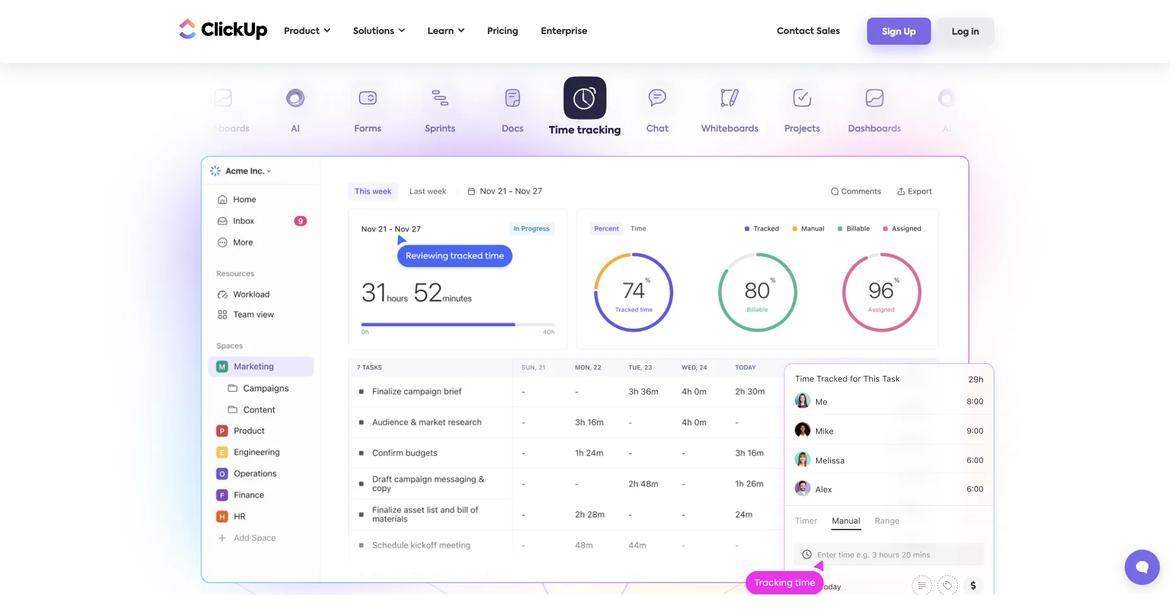 Task type: describe. For each thing, give the bounding box(es) containing it.
1 projects button from the left
[[114, 81, 187, 139]]

2 ai from the left
[[943, 125, 951, 134]]

chat
[[646, 125, 668, 134]]

docs button
[[476, 81, 549, 139]]

time tracking button
[[549, 76, 621, 139]]

up
[[904, 28, 916, 36]]

1 forms button from the left
[[332, 81, 404, 139]]

sign
[[882, 28, 901, 36]]

sprints button
[[404, 81, 476, 139]]

in
[[971, 28, 979, 36]]

1 dashboards from the left
[[196, 125, 249, 134]]

2 projects button from the left
[[766, 81, 838, 139]]

pricing
[[487, 27, 518, 36]]

solutions button
[[347, 18, 411, 44]]

1 ai button from the left
[[259, 81, 332, 139]]

clickup image
[[176, 17, 268, 41]]

log
[[952, 28, 969, 36]]

time
[[549, 125, 574, 135]]

2 dashboards from the left
[[848, 125, 901, 134]]

1 projects from the left
[[133, 125, 168, 134]]

learn button
[[421, 18, 471, 44]]

2 forms from the left
[[1006, 125, 1033, 134]]

log in link
[[937, 18, 994, 45]]

contact sales
[[777, 27, 840, 36]]

sprints
[[425, 125, 455, 134]]

docs
[[502, 125, 524, 134]]

product button
[[278, 18, 337, 44]]

learn
[[428, 27, 454, 36]]



Task type: vqa. For each thing, say whether or not it's contained in the screenshot.
Contact at top right
yes



Task type: locate. For each thing, give the bounding box(es) containing it.
solutions
[[353, 27, 394, 36]]

0 horizontal spatial ai button
[[259, 81, 332, 139]]

0 horizontal spatial dashboards
[[196, 125, 249, 134]]

whiteboards button
[[694, 81, 766, 139]]

2 ai button from the left
[[911, 81, 983, 139]]

1 forms from the left
[[354, 125, 381, 134]]

dashboards
[[196, 125, 249, 134], [848, 125, 901, 134]]

projects
[[133, 125, 168, 134], [784, 125, 820, 134]]

1 horizontal spatial dashboards
[[848, 125, 901, 134]]

contact sales link
[[771, 18, 846, 44]]

time tracking image
[[201, 156, 969, 583], [742, 349, 1010, 595]]

enterprise link
[[535, 18, 594, 44]]

1 ai from the left
[[291, 125, 300, 134]]

log in
[[952, 28, 979, 36]]

whiteboards
[[701, 125, 758, 134]]

0 horizontal spatial ai
[[291, 125, 300, 134]]

time tracking
[[549, 125, 621, 135]]

sign up
[[882, 28, 916, 36]]

1 horizontal spatial projects button
[[766, 81, 838, 139]]

2 forms button from the left
[[983, 81, 1056, 139]]

0 horizontal spatial projects button
[[114, 81, 187, 139]]

1 horizontal spatial ai
[[943, 125, 951, 134]]

tracking
[[577, 125, 621, 135]]

sign up button
[[867, 18, 931, 45]]

chat button
[[621, 81, 694, 139]]

1 horizontal spatial ai button
[[911, 81, 983, 139]]

1 horizontal spatial forms button
[[983, 81, 1056, 139]]

dashboards button
[[187, 81, 259, 139], [838, 81, 911, 139]]

1 dashboards button from the left
[[187, 81, 259, 139]]

sales
[[816, 27, 840, 36]]

ai button
[[259, 81, 332, 139], [911, 81, 983, 139]]

product
[[284, 27, 320, 36]]

2 dashboards button from the left
[[838, 81, 911, 139]]

0 horizontal spatial forms
[[354, 125, 381, 134]]

2 projects from the left
[[784, 125, 820, 134]]

pricing link
[[481, 18, 525, 44]]

forms button
[[332, 81, 404, 139], [983, 81, 1056, 139]]

ai
[[291, 125, 300, 134], [943, 125, 951, 134]]

projects button
[[114, 81, 187, 139], [766, 81, 838, 139]]

0 horizontal spatial projects
[[133, 125, 168, 134]]

forms
[[354, 125, 381, 134], [1006, 125, 1033, 134]]

0 horizontal spatial dashboards button
[[187, 81, 259, 139]]

contact
[[777, 27, 814, 36]]

1 horizontal spatial forms
[[1006, 125, 1033, 134]]

0 horizontal spatial forms button
[[332, 81, 404, 139]]

enterprise
[[541, 27, 587, 36]]

1 horizontal spatial projects
[[784, 125, 820, 134]]

1 horizontal spatial dashboards button
[[838, 81, 911, 139]]



